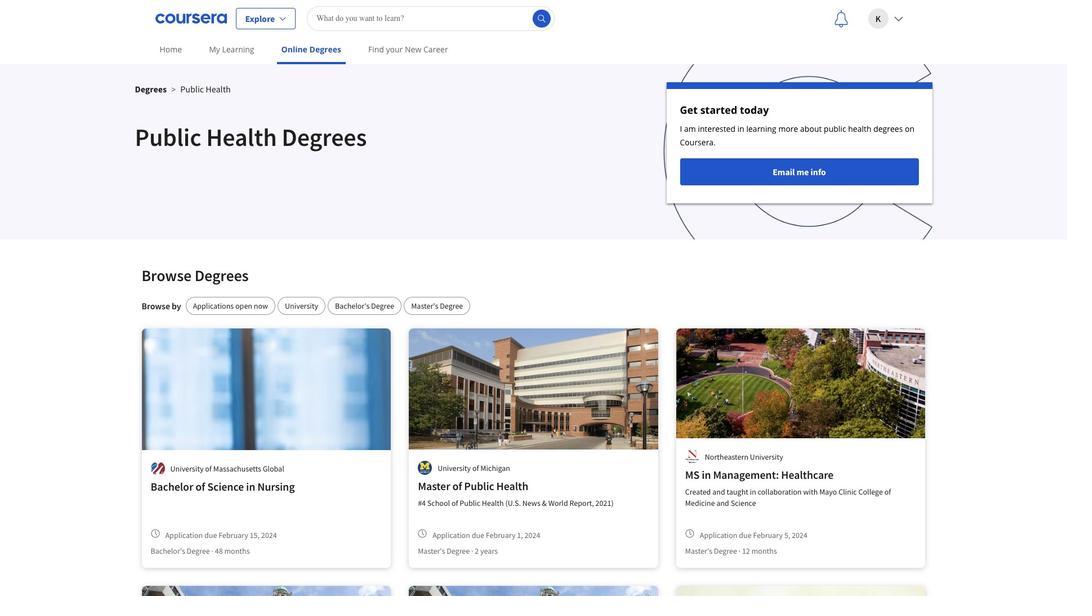 Task type: vqa. For each thing, say whether or not it's contained in the screenshot.
"thing" in the By the end of this project, you will identify the Ins and outs of Instagram. This will help you create content for  the algorithm, which will enable you to grow your account and monetize it in the future. Throughout the project, you will be able to  to make the best decisions for your Instagram account, along with applying the best tools and methods to boost your engagement and reach- in accordance with the Instagram algorithm. Moreover, we will go over how to write an Instagram bio and we will use different tools to create Instagram story highlights that are essential for your business. This guided project is best for Instagram users who are looking towards growing their account and increasing their business presence through InstagramIn this project we will use some free tools like Canva, which will help you make different designs easily and the best thing about Canva is that it's free!
no



Task type: describe. For each thing, give the bounding box(es) containing it.
public down the > at the top of the page
[[135, 122, 201, 153]]

University button
[[278, 297, 326, 315]]

with
[[804, 487, 818, 497]]

degree for master's degree
[[440, 301, 463, 311]]

application due february 5, 2024
[[700, 530, 808, 540]]

bachelor's degree
[[335, 301, 395, 311]]

1 application from the left
[[165, 530, 203, 540]]

coursera.
[[680, 137, 716, 148]]

university of massachusetts global logo image
[[151, 462, 165, 476]]

in right ms
[[702, 468, 711, 482]]

0 vertical spatial and
[[713, 487, 726, 497]]

2024 for master of public health
[[525, 530, 541, 540]]

world
[[549, 498, 568, 508]]

Master's Degree button
[[404, 297, 471, 315]]

email me info button
[[680, 158, 919, 185]]

management:
[[714, 468, 780, 482]]

browse by group
[[186, 297, 471, 315]]

bachelor
[[151, 480, 194, 494]]

years
[[481, 546, 498, 556]]

get started today status
[[667, 82, 933, 203]]

medicine
[[686, 498, 715, 508]]

health
[[849, 123, 872, 134]]

1 · from the left
[[212, 546, 214, 556]]

1 2024 from the left
[[261, 530, 277, 540]]

degrees link
[[135, 83, 167, 95]]

degrees
[[874, 123, 904, 134]]

degrees > public health
[[135, 83, 231, 95]]

1 vertical spatial and
[[717, 498, 730, 508]]

due for master
[[472, 530, 485, 540]]

applications
[[193, 301, 234, 311]]

northeastern university
[[705, 452, 784, 462]]

find your new career
[[369, 44, 448, 55]]

ms in management: healthcare created and taught in collaboration with mayo clinic college of medicine and science
[[686, 468, 892, 508]]

1 february from the left
[[219, 530, 248, 540]]

find your new career link
[[364, 37, 453, 62]]

browse degrees
[[142, 265, 249, 286]]

public down university of michigan
[[465, 479, 495, 493]]

career
[[424, 44, 448, 55]]

university for university of michigan
[[438, 463, 471, 473]]

master's inside button
[[411, 301, 439, 311]]

more
[[779, 123, 799, 134]]

healthcare
[[782, 468, 834, 482]]

taught
[[727, 487, 749, 497]]

master's for master of public health
[[418, 546, 445, 556]]

>
[[171, 84, 176, 95]]

of for michigan
[[473, 463, 479, 473]]

public health link
[[180, 83, 231, 95]]

browse by
[[142, 300, 181, 312]]

degree for master's degree · 12 months
[[714, 546, 738, 556]]

am
[[685, 123, 696, 134]]

get started today
[[680, 103, 769, 117]]

online
[[282, 44, 308, 55]]

today
[[740, 103, 769, 117]]

in down massachusetts
[[246, 480, 255, 494]]

12
[[743, 546, 751, 556]]

· for ms
[[739, 546, 741, 556]]

ms
[[686, 468, 700, 482]]

report,
[[570, 498, 594, 508]]

university for university
[[285, 301, 318, 311]]

college
[[859, 487, 884, 497]]

master
[[418, 479, 451, 493]]

Applications open now button
[[186, 297, 276, 315]]

northeastern university  logo image
[[686, 450, 700, 464]]

due for ms
[[740, 530, 752, 540]]

explore
[[245, 13, 275, 24]]

months for bachelor's degree · 48 months
[[225, 546, 250, 556]]

me
[[797, 166, 809, 178]]

application for ms in management: healthcare
[[700, 530, 738, 540]]

news
[[523, 498, 541, 508]]

15,
[[250, 530, 260, 540]]

learning
[[222, 44, 254, 55]]

i am interested in learning more about public health degrees on coursera.
[[680, 123, 915, 148]]

michigan
[[481, 463, 511, 473]]

collaboration
[[758, 487, 802, 497]]

public
[[824, 123, 847, 134]]

48
[[215, 546, 223, 556]]

my learning link
[[205, 37, 259, 62]]

university of michigan logo image
[[418, 461, 432, 475]]

on
[[906, 123, 915, 134]]

· for master
[[472, 546, 474, 556]]

i
[[680, 123, 683, 134]]

new
[[405, 44, 422, 55]]

master's degree · 12 months
[[686, 546, 778, 556]]

master's degree
[[411, 301, 463, 311]]

k button
[[860, 0, 913, 36]]

science inside ms in management: healthcare created and taught in collaboration with mayo clinic college of medicine and science
[[731, 498, 757, 508]]

5,
[[785, 530, 791, 540]]

degree for bachelor's degree
[[371, 301, 395, 311]]

february for ms in management: healthcare
[[754, 530, 783, 540]]

What do you want to learn? text field
[[307, 6, 555, 31]]

0 vertical spatial science
[[207, 480, 244, 494]]

k
[[876, 13, 881, 24]]

home link
[[155, 37, 187, 62]]

2024 for ms in management: healthcare
[[792, 530, 808, 540]]

my learning
[[209, 44, 254, 55]]

2021)
[[596, 498, 614, 508]]

of for science
[[196, 480, 205, 494]]



Task type: locate. For each thing, give the bounding box(es) containing it.
None search field
[[307, 6, 555, 31]]

due up the 2
[[472, 530, 485, 540]]

3 2024 from the left
[[792, 530, 808, 540]]

2024
[[261, 530, 277, 540], [525, 530, 541, 540], [792, 530, 808, 540]]

application up master's degree · 2 years at the bottom left of page
[[433, 530, 470, 540]]

application
[[165, 530, 203, 540], [433, 530, 470, 540], [700, 530, 738, 540]]

1 horizontal spatial due
[[472, 530, 485, 540]]

created
[[686, 487, 711, 497]]

home
[[160, 44, 182, 55]]

university up management:
[[751, 452, 784, 462]]

bachelor's for bachelor's degree · 48 months
[[151, 546, 185, 556]]

2 horizontal spatial due
[[740, 530, 752, 540]]

browse up browse by
[[142, 265, 192, 286]]

0 horizontal spatial due
[[205, 530, 217, 540]]

open
[[236, 301, 252, 311]]

find
[[369, 44, 384, 55]]

mayo
[[820, 487, 838, 497]]

browse left by
[[142, 300, 170, 312]]

february left 15,
[[219, 530, 248, 540]]

learning
[[747, 123, 777, 134]]

online degrees link
[[277, 37, 346, 64]]

3 · from the left
[[739, 546, 741, 556]]

due up '12'
[[740, 530, 752, 540]]

2 months from the left
[[752, 546, 778, 556]]

1 due from the left
[[205, 530, 217, 540]]

bachelor's left '48' at bottom left
[[151, 546, 185, 556]]

2 2024 from the left
[[525, 530, 541, 540]]

months right '48' at bottom left
[[225, 546, 250, 556]]

email me info
[[773, 166, 827, 178]]

1 vertical spatial bachelor's
[[151, 546, 185, 556]]

bachelor's right university button
[[335, 301, 370, 311]]

0 horizontal spatial february
[[219, 530, 248, 540]]

browse for browse by
[[142, 300, 170, 312]]

info
[[811, 166, 827, 178]]

public
[[180, 83, 204, 95], [135, 122, 201, 153], [465, 479, 495, 493], [460, 498, 481, 508]]

global
[[263, 464, 284, 474]]

browse
[[142, 265, 192, 286], [142, 300, 170, 312]]

nursing
[[258, 480, 295, 494]]

and left taught
[[713, 487, 726, 497]]

of left michigan
[[473, 463, 479, 473]]

1 horizontal spatial science
[[731, 498, 757, 508]]

master's for ms in management: healthcare
[[686, 546, 713, 556]]

0 horizontal spatial science
[[207, 480, 244, 494]]

1 browse from the top
[[142, 265, 192, 286]]

application up bachelor's degree · 48 months
[[165, 530, 203, 540]]

2 horizontal spatial application
[[700, 530, 738, 540]]

february left '5,'
[[754, 530, 783, 540]]

and down taught
[[717, 498, 730, 508]]

application due february 1, 2024
[[433, 530, 541, 540]]

master of public health #4 school of public health (u.s. news & world report, 2021)
[[418, 479, 614, 508]]

&
[[542, 498, 547, 508]]

bachelor's
[[335, 301, 370, 311], [151, 546, 185, 556]]

email
[[773, 166, 795, 178]]

2 horizontal spatial february
[[754, 530, 783, 540]]

1 horizontal spatial months
[[752, 546, 778, 556]]

3 february from the left
[[754, 530, 783, 540]]

3 application from the left
[[700, 530, 738, 540]]

1 vertical spatial science
[[731, 498, 757, 508]]

now
[[254, 301, 268, 311]]

0 horizontal spatial application
[[165, 530, 203, 540]]

bachelor's inside button
[[335, 301, 370, 311]]

2 horizontal spatial 2024
[[792, 530, 808, 540]]

degrees inside "link"
[[310, 44, 341, 55]]

university up master
[[438, 463, 471, 473]]

2 february from the left
[[486, 530, 516, 540]]

months for master's degree · 12 months
[[752, 546, 778, 556]]

university of michigan
[[438, 463, 511, 473]]

1 months from the left
[[225, 546, 250, 556]]

university up bachelor
[[170, 464, 204, 474]]

0 horizontal spatial ·
[[212, 546, 214, 556]]

health
[[206, 83, 231, 95], [206, 122, 277, 153], [497, 479, 529, 493], [482, 498, 504, 508]]

3 due from the left
[[740, 530, 752, 540]]

and
[[713, 487, 726, 497], [717, 498, 730, 508]]

2024 right "1,"
[[525, 530, 541, 540]]

of right school
[[452, 498, 458, 508]]

1 horizontal spatial bachelor's
[[335, 301, 370, 311]]

university right now
[[285, 301, 318, 311]]

online degrees
[[282, 44, 341, 55]]

science down taught
[[731, 498, 757, 508]]

of right master
[[453, 479, 462, 493]]

· left '12'
[[739, 546, 741, 556]]

2024 right 15,
[[261, 530, 277, 540]]

months right '12'
[[752, 546, 778, 556]]

2 · from the left
[[472, 546, 474, 556]]

0 vertical spatial bachelor's
[[335, 301, 370, 311]]

february for master of public health
[[486, 530, 516, 540]]

2
[[475, 546, 479, 556]]

of
[[473, 463, 479, 473], [205, 464, 212, 474], [453, 479, 462, 493], [196, 480, 205, 494], [885, 487, 892, 497], [452, 498, 458, 508]]

february
[[219, 530, 248, 540], [486, 530, 516, 540], [754, 530, 783, 540]]

get
[[680, 103, 698, 117]]

in right taught
[[750, 487, 757, 497]]

· left '48' at bottom left
[[212, 546, 214, 556]]

science down university of massachusetts global
[[207, 480, 244, 494]]

in inside i am interested in learning more about public health degrees on coursera.
[[738, 123, 745, 134]]

1 horizontal spatial february
[[486, 530, 516, 540]]

university
[[285, 301, 318, 311], [751, 452, 784, 462], [438, 463, 471, 473], [170, 464, 204, 474]]

2024 right '5,'
[[792, 530, 808, 540]]

my
[[209, 44, 220, 55]]

clinic
[[839, 487, 858, 497]]

degree for bachelor's degree · 48 months
[[187, 546, 210, 556]]

2 browse from the top
[[142, 300, 170, 312]]

of inside ms in management: healthcare created and taught in collaboration with mayo clinic college of medicine and science
[[885, 487, 892, 497]]

degree
[[371, 301, 395, 311], [440, 301, 463, 311], [187, 546, 210, 556], [447, 546, 470, 556], [714, 546, 738, 556]]

0 horizontal spatial 2024
[[261, 530, 277, 540]]

northeastern
[[705, 452, 749, 462]]

1 horizontal spatial ·
[[472, 546, 474, 556]]

(u.s.
[[506, 498, 521, 508]]

university inside university button
[[285, 301, 318, 311]]

coursera image
[[155, 9, 227, 27]]

application up master's degree · 12 months
[[700, 530, 738, 540]]

1 horizontal spatial application
[[433, 530, 470, 540]]

massachusetts
[[213, 464, 261, 474]]

0 horizontal spatial bachelor's
[[151, 546, 185, 556]]

· left the 2
[[472, 546, 474, 556]]

·
[[212, 546, 214, 556], [472, 546, 474, 556], [739, 546, 741, 556]]

explore button
[[236, 8, 296, 29]]

application for master of public health
[[433, 530, 470, 540]]

degree for master's degree · 2 years
[[447, 546, 470, 556]]

bachelor's for bachelor's degree
[[335, 301, 370, 311]]

months
[[225, 546, 250, 556], [752, 546, 778, 556]]

university of massachusetts global
[[170, 464, 284, 474]]

Bachelor's Degree button
[[328, 297, 402, 315]]

2 horizontal spatial ·
[[739, 546, 741, 556]]

due
[[205, 530, 217, 540], [472, 530, 485, 540], [740, 530, 752, 540]]

bachelor of science in nursing
[[151, 480, 295, 494]]

2 due from the left
[[472, 530, 485, 540]]

your
[[386, 44, 403, 55]]

by
[[172, 300, 181, 312]]

due up '48' at bottom left
[[205, 530, 217, 540]]

started
[[701, 103, 738, 117]]

about
[[801, 123, 822, 134]]

1 vertical spatial browse
[[142, 300, 170, 312]]

1,
[[517, 530, 523, 540]]

public health degrees
[[135, 122, 367, 153]]

of right the college
[[885, 487, 892, 497]]

master's degree · 2 years
[[418, 546, 498, 556]]

2 application from the left
[[433, 530, 470, 540]]

1 horizontal spatial 2024
[[525, 530, 541, 540]]

in left learning
[[738, 123, 745, 134]]

public right school
[[460, 498, 481, 508]]

of right bachelor
[[196, 480, 205, 494]]

#4
[[418, 498, 426, 508]]

of for public
[[453, 479, 462, 493]]

degrees
[[310, 44, 341, 55], [135, 83, 167, 95], [282, 122, 367, 153], [195, 265, 249, 286]]

0 vertical spatial browse
[[142, 265, 192, 286]]

february left "1,"
[[486, 530, 516, 540]]

of for massachusetts
[[205, 464, 212, 474]]

browse for browse degrees
[[142, 265, 192, 286]]

applications open now
[[193, 301, 268, 311]]

school
[[428, 498, 450, 508]]

public right the > at the top of the page
[[180, 83, 204, 95]]

university for university of massachusetts global
[[170, 464, 204, 474]]

bachelor's degree · 48 months
[[151, 546, 250, 556]]

interested
[[698, 123, 736, 134]]

of up bachelor of science in nursing
[[205, 464, 212, 474]]

application due february 15, 2024
[[165, 530, 277, 540]]

0 horizontal spatial months
[[225, 546, 250, 556]]



